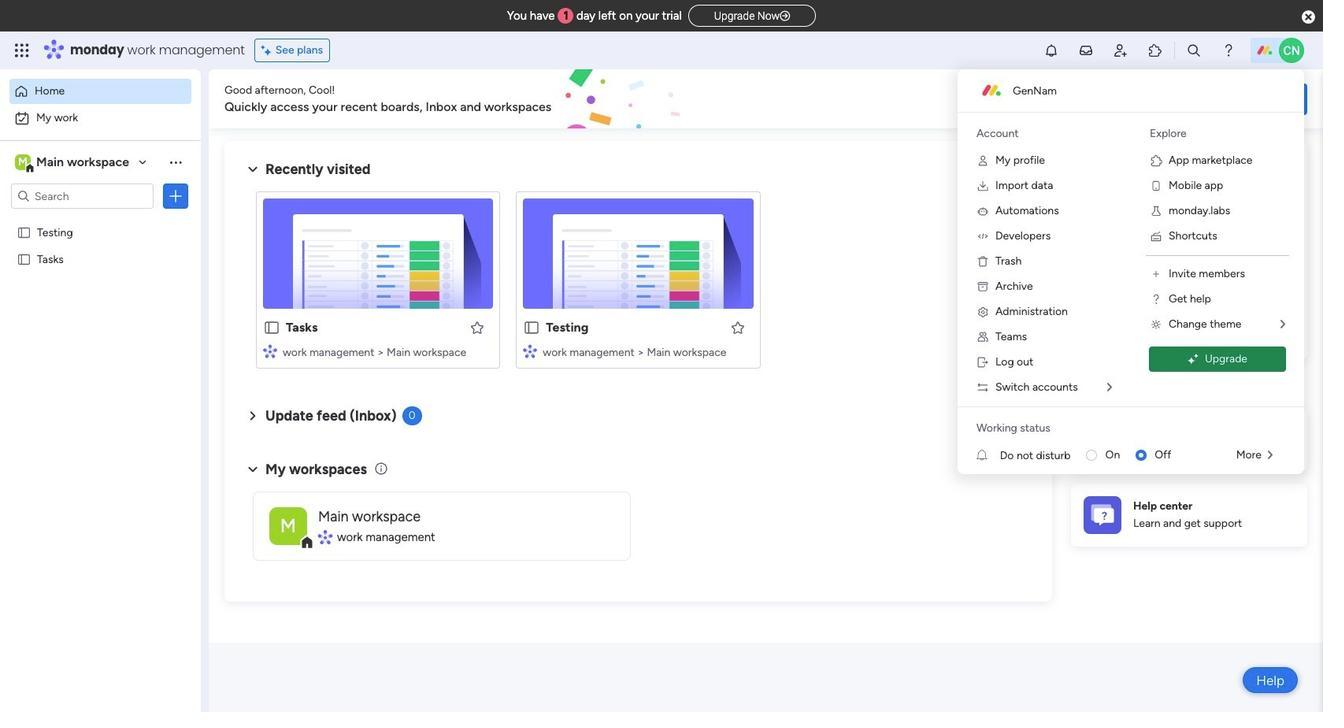 Task type: describe. For each thing, give the bounding box(es) containing it.
workspace options image
[[168, 154, 184, 170]]

v2 user feedback image
[[1084, 90, 1096, 108]]

2 add to favorites image from the left
[[730, 320, 746, 335]]

administration image
[[977, 306, 990, 318]]

1 add to favorites image from the left
[[470, 320, 486, 335]]

1 vertical spatial option
[[9, 106, 191, 131]]

monday.labs image
[[1150, 205, 1163, 217]]

switch accounts image
[[977, 381, 990, 394]]

dapulse close image
[[1302, 9, 1316, 25]]

invite members image
[[1113, 43, 1129, 58]]

mobile app image
[[1150, 180, 1163, 192]]

log out image
[[977, 356, 990, 369]]

help image
[[1221, 43, 1237, 58]]

getting started element
[[1072, 408, 1308, 471]]

Search in workspace field
[[33, 187, 132, 205]]

trash image
[[977, 255, 990, 268]]

search everything image
[[1187, 43, 1202, 58]]

monday marketplace image
[[1148, 43, 1164, 58]]

update feed image
[[1079, 43, 1094, 58]]

1 horizontal spatial list arrow image
[[1269, 450, 1273, 461]]

2 vertical spatial option
[[0, 218, 201, 221]]

0 vertical spatial option
[[9, 79, 191, 104]]

workspace selection element
[[15, 153, 132, 173]]

see plans image
[[261, 42, 276, 59]]

options image
[[168, 188, 184, 204]]

0 element
[[402, 407, 422, 425]]

developers image
[[977, 230, 990, 243]]

import data image
[[977, 180, 990, 192]]



Task type: locate. For each thing, give the bounding box(es) containing it.
list arrow image for 'switch accounts' image
[[1108, 382, 1113, 393]]

templates image image
[[1086, 150, 1294, 259]]

1 horizontal spatial add to favorites image
[[730, 320, 746, 335]]

close recently visited image
[[243, 160, 262, 179]]

dapulse rightstroke image
[[780, 10, 790, 22]]

get help image
[[1150, 293, 1163, 306]]

upgrade stars new image
[[1188, 353, 1199, 365]]

workspace image
[[15, 154, 31, 171]]

teams image
[[977, 331, 990, 344]]

list arrow image for change theme image on the top right of the page
[[1281, 319, 1286, 330]]

list arrow image
[[1281, 319, 1286, 330], [1108, 382, 1113, 393], [1269, 450, 1273, 461]]

invite members image
[[1150, 268, 1163, 281]]

close my workspaces image
[[243, 460, 262, 479]]

add to favorites image
[[470, 320, 486, 335], [730, 320, 746, 335]]

0 horizontal spatial add to favorites image
[[470, 320, 486, 335]]

1 vertical spatial list arrow image
[[1108, 382, 1113, 393]]

0 vertical spatial list arrow image
[[1281, 319, 1286, 330]]

public board image
[[17, 225, 32, 240], [17, 251, 32, 266], [263, 319, 281, 336], [523, 319, 541, 336]]

automations image
[[977, 205, 990, 217]]

v2 surfce notifications image
[[977, 447, 1000, 464]]

select product image
[[14, 43, 30, 58]]

open update feed (inbox) image
[[243, 407, 262, 425]]

component image
[[523, 344, 538, 358]]

quick search results list box
[[243, 179, 1034, 388]]

shortcuts image
[[1150, 230, 1163, 243]]

workspace image
[[269, 507, 307, 545]]

notifications image
[[1044, 43, 1060, 58]]

help center element
[[1072, 483, 1308, 546]]

0 horizontal spatial list arrow image
[[1108, 382, 1113, 393]]

cool name image
[[1280, 38, 1305, 63]]

2 horizontal spatial list arrow image
[[1281, 319, 1286, 330]]

v2 bolt switch image
[[1207, 90, 1216, 108]]

list box
[[0, 216, 201, 485]]

2 vertical spatial list arrow image
[[1269, 450, 1273, 461]]

archive image
[[977, 281, 990, 293]]

option
[[9, 79, 191, 104], [9, 106, 191, 131], [0, 218, 201, 221]]

my profile image
[[977, 154, 990, 167]]

change theme image
[[1150, 318, 1163, 331]]



Task type: vqa. For each thing, say whether or not it's contained in the screenshot.
Import data icon at right top
yes



